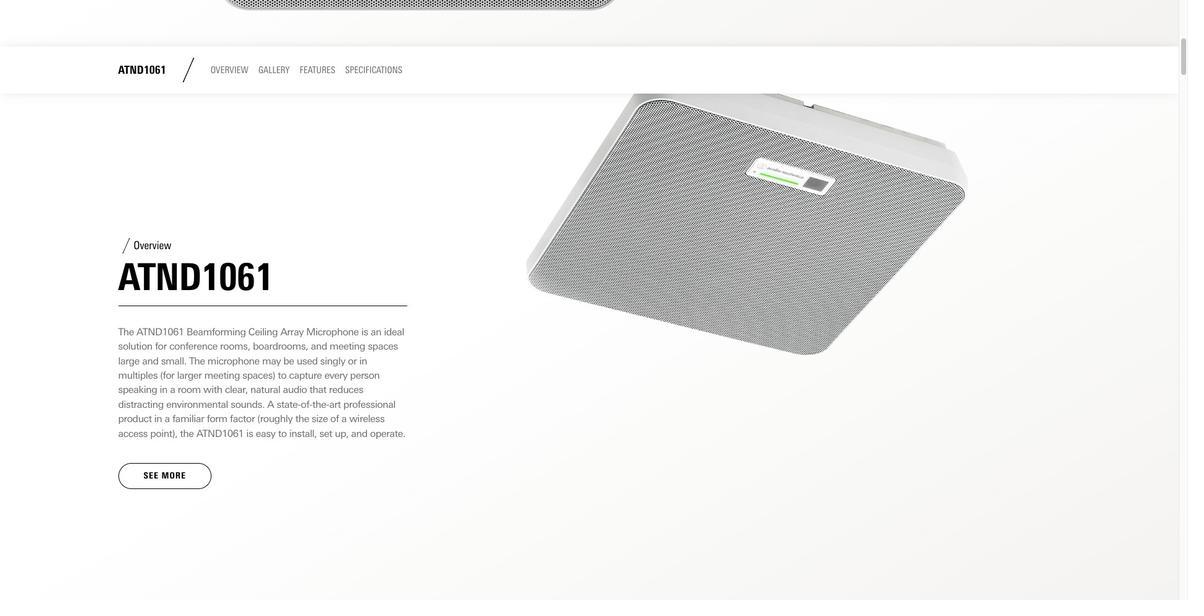 Task type: locate. For each thing, give the bounding box(es) containing it.
professional
[[343, 399, 396, 410]]

a
[[170, 384, 175, 396], [165, 413, 170, 425], [342, 413, 347, 425]]

0 vertical spatial the
[[295, 413, 309, 425]]

meeting
[[330, 341, 365, 353], [204, 370, 240, 382]]

rooms,
[[220, 341, 250, 353]]

and down for
[[142, 355, 158, 367]]

the up install,
[[295, 413, 309, 425]]

features
[[300, 65, 335, 76]]

a up point),
[[165, 413, 170, 425]]

0 vertical spatial overview
[[211, 65, 249, 76]]

is left an on the left bottom of the page
[[361, 326, 368, 338]]

and up used
[[311, 341, 327, 353]]

more
[[162, 471, 186, 481]]

0 vertical spatial and
[[311, 341, 327, 353]]

0 horizontal spatial the
[[180, 428, 194, 439]]

art
[[329, 399, 341, 410]]

atnd1061 image
[[179, 0, 659, 47], [432, 94, 1061, 544]]

beamforming
[[187, 326, 246, 338]]

1 vertical spatial in
[[160, 384, 168, 396]]

of-
[[301, 399, 312, 410]]

the
[[118, 326, 134, 338], [189, 355, 205, 367]]

1 horizontal spatial the
[[189, 355, 205, 367]]

and
[[311, 341, 327, 353], [142, 355, 158, 367], [351, 428, 368, 439]]

1 horizontal spatial overview
[[211, 65, 249, 76]]

the-
[[312, 399, 329, 410]]

point),
[[150, 428, 177, 439]]

in up point),
[[154, 413, 162, 425]]

clear,
[[225, 384, 248, 396]]

larger
[[177, 370, 202, 382]]

2 to from the top
[[278, 428, 287, 439]]

1 vertical spatial is
[[246, 428, 253, 439]]

gallery
[[258, 65, 290, 76]]

the down conference
[[189, 355, 205, 367]]

0 horizontal spatial meeting
[[204, 370, 240, 382]]

0 vertical spatial is
[[361, 326, 368, 338]]

array
[[280, 326, 304, 338]]

1 horizontal spatial is
[[361, 326, 368, 338]]

the atnd1061 beamforming ceiling array microphone is an ideal solution for conference rooms, boardrooms, and meeting spaces large and small. the microphone may be used singly or in multiples (for larger meeting spaces) to capture every person speaking in a room with clear, natural audio that reduces distracting environmental sounds. a state-of-the-art professional product in a familiar form factor (roughly the size of a wireless access point), the atnd1061 is easy to install, set up, and operate.
[[118, 326, 406, 439]]

0 horizontal spatial a
[[165, 413, 170, 425]]

to down the be
[[278, 370, 287, 382]]

0 horizontal spatial overview
[[134, 239, 171, 253]]

in
[[359, 355, 367, 367], [160, 384, 168, 396], [154, 413, 162, 425]]

capture
[[289, 370, 322, 382]]

1 vertical spatial and
[[142, 355, 158, 367]]

spaces)
[[243, 370, 275, 382]]

the up solution
[[118, 326, 134, 338]]

size
[[312, 413, 328, 425]]

may
[[262, 355, 281, 367]]

0 vertical spatial to
[[278, 370, 287, 382]]

1 vertical spatial divider line image
[[118, 238, 134, 254]]

wireless
[[349, 413, 385, 425]]

of
[[330, 413, 339, 425]]

ceiling
[[248, 326, 278, 338]]

and down wireless
[[351, 428, 368, 439]]

1 vertical spatial atnd1061 image
[[432, 94, 1061, 544]]

to
[[278, 370, 287, 382], [278, 428, 287, 439]]

atnd1061
[[118, 63, 166, 77], [118, 255, 273, 300], [137, 326, 184, 338], [196, 428, 244, 439]]

0 horizontal spatial divider line image
[[118, 238, 134, 254]]

large
[[118, 355, 140, 367]]

spaces
[[368, 341, 398, 353]]

easy
[[256, 428, 276, 439]]

distracting
[[118, 399, 164, 410]]

2 vertical spatial and
[[351, 428, 368, 439]]

divider line image
[[176, 58, 201, 83], [118, 238, 134, 254]]

an
[[371, 326, 382, 338]]

the
[[295, 413, 309, 425], [180, 428, 194, 439]]

1 horizontal spatial meeting
[[330, 341, 365, 353]]

in right "or"
[[359, 355, 367, 367]]

is left easy at the left bottom of page
[[246, 428, 253, 439]]

a right of
[[342, 413, 347, 425]]

to down (roughly
[[278, 428, 287, 439]]

1 to from the top
[[278, 370, 287, 382]]

room
[[178, 384, 201, 396]]

overview
[[211, 65, 249, 76], [134, 239, 171, 253]]

ideal
[[384, 326, 404, 338]]

meeting up with
[[204, 370, 240, 382]]

1 vertical spatial to
[[278, 428, 287, 439]]

or
[[348, 355, 357, 367]]

in down (for
[[160, 384, 168, 396]]

meeting up "or"
[[330, 341, 365, 353]]

0 vertical spatial divider line image
[[176, 58, 201, 83]]

a down (for
[[170, 384, 175, 396]]

factor
[[230, 413, 255, 425]]

0 vertical spatial meeting
[[330, 341, 365, 353]]

0 vertical spatial atnd1061 image
[[179, 0, 659, 47]]

set
[[319, 428, 332, 439]]

is
[[361, 326, 368, 338], [246, 428, 253, 439]]

see
[[144, 471, 159, 481]]

multiples
[[118, 370, 158, 382]]

a
[[267, 399, 274, 410]]

the down familiar
[[180, 428, 194, 439]]

0 vertical spatial the
[[118, 326, 134, 338]]

specifications
[[345, 65, 403, 76]]

2 vertical spatial in
[[154, 413, 162, 425]]

1 horizontal spatial a
[[170, 384, 175, 396]]



Task type: describe. For each thing, give the bounding box(es) containing it.
(for
[[160, 370, 175, 382]]

2 horizontal spatial and
[[351, 428, 368, 439]]

with
[[203, 384, 222, 396]]

singly
[[320, 355, 345, 367]]

product
[[118, 413, 152, 425]]

1 vertical spatial the
[[180, 428, 194, 439]]

natural
[[250, 384, 280, 396]]

speaking
[[118, 384, 157, 396]]

used
[[297, 355, 318, 367]]

2 horizontal spatial a
[[342, 413, 347, 425]]

operate.
[[370, 428, 406, 439]]

for
[[155, 341, 167, 353]]

up,
[[335, 428, 349, 439]]

reduces
[[329, 384, 363, 396]]

environmental
[[166, 399, 228, 410]]

1 vertical spatial the
[[189, 355, 205, 367]]

form
[[207, 413, 227, 425]]

conference
[[169, 341, 218, 353]]

person
[[350, 370, 380, 382]]

0 horizontal spatial the
[[118, 326, 134, 338]]

1 horizontal spatial divider line image
[[176, 58, 201, 83]]

familiar
[[172, 413, 204, 425]]

sounds.
[[231, 399, 265, 410]]

boardrooms,
[[253, 341, 308, 353]]

1 vertical spatial meeting
[[204, 370, 240, 382]]

(roughly
[[257, 413, 293, 425]]

1 horizontal spatial and
[[311, 341, 327, 353]]

microphone
[[207, 355, 260, 367]]

see more
[[144, 471, 186, 481]]

be
[[283, 355, 294, 367]]

access
[[118, 428, 148, 439]]

1 vertical spatial overview
[[134, 239, 171, 253]]

0 horizontal spatial is
[[246, 428, 253, 439]]

audio
[[283, 384, 307, 396]]

0 horizontal spatial and
[[142, 355, 158, 367]]

every
[[325, 370, 348, 382]]

0 vertical spatial in
[[359, 355, 367, 367]]

install,
[[289, 428, 317, 439]]

state-
[[277, 399, 301, 410]]

solution
[[118, 341, 152, 353]]

that
[[310, 384, 326, 396]]

microphone
[[306, 326, 359, 338]]

1 horizontal spatial the
[[295, 413, 309, 425]]

small.
[[161, 355, 187, 367]]

see more button
[[118, 463, 212, 490]]



Task type: vqa. For each thing, say whether or not it's contained in the screenshot.
size at the bottom left of page
yes



